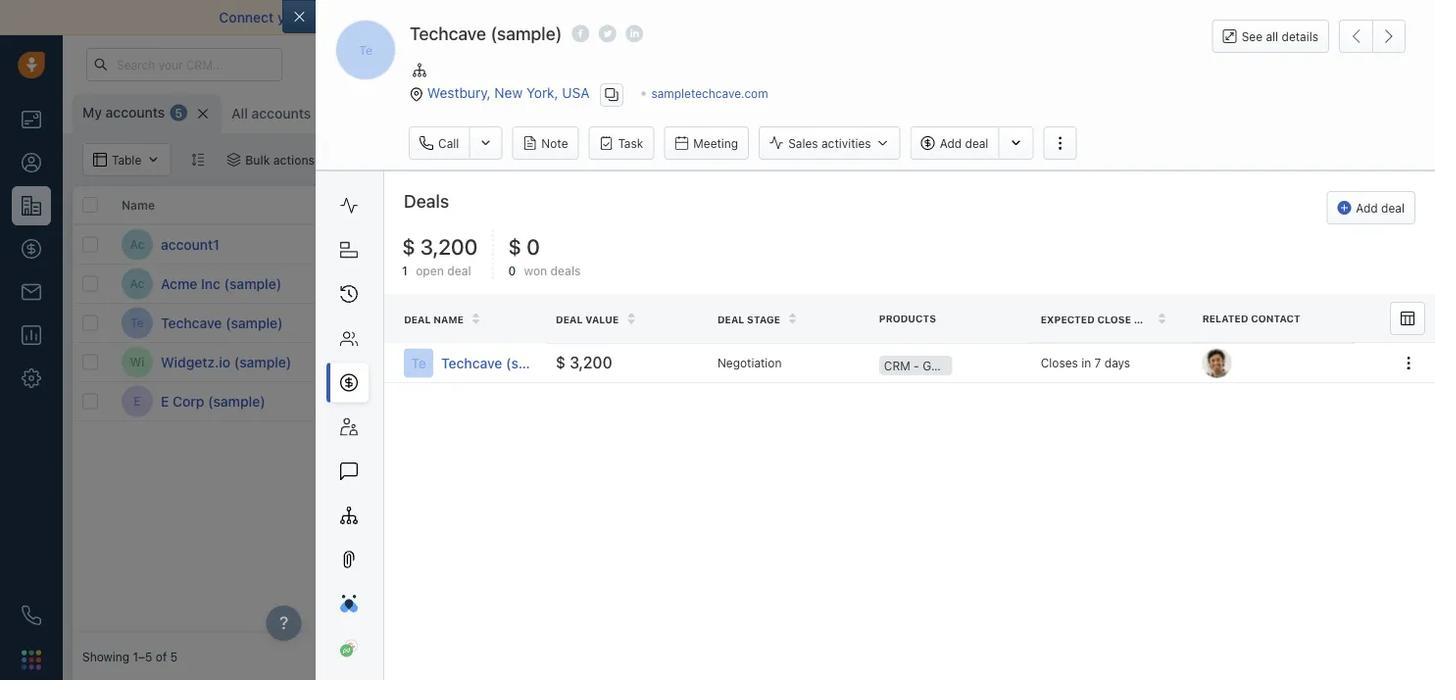 Task type: describe. For each thing, give the bounding box(es) containing it.
expected close date
[[1041, 314, 1161, 325]]

date
[[1134, 314, 1161, 325]]

0 horizontal spatial sampletechcave.com
[[524, 316, 641, 330]]

widgetz.io
[[161, 354, 231, 370]]

corp
[[173, 393, 204, 409]]

$ 0 0 won deals
[[508, 233, 581, 278]]

1 horizontal spatial deal
[[966, 136, 989, 150]]

19266520001
[[1259, 314, 1336, 328]]

due
[[1054, 356, 1074, 369]]

note
[[542, 136, 568, 150]]

all accounts
[[232, 105, 311, 122]]

to left start
[[1113, 9, 1126, 25]]

phone element
[[12, 596, 51, 636]]

inc
[[201, 276, 221, 292]]

+ click to add for $ 5,600
[[1112, 355, 1189, 369]]

5 inside the my accounts 5
[[175, 106, 182, 120]]

my accounts link
[[82, 103, 165, 123]]

press space to select this row. row containing account1
[[73, 226, 367, 265]]

press space to select this row. row containing widgetz.io (sample)
[[73, 343, 367, 382]]

bulk
[[245, 153, 270, 167]]

in for closes
[[1082, 356, 1092, 370]]

7
[[1095, 356, 1102, 370]]

Search your CRM... text field
[[86, 48, 282, 81]]

click for $ 5,600
[[1123, 355, 1150, 369]]

1 vertical spatial $ 3,200
[[556, 354, 613, 372]]

deal for deal value
[[556, 314, 583, 325]]

widgetz.io (sample)
[[161, 354, 292, 370]]

3 more...
[[510, 107, 561, 121]]

days for closes in 7 days
[[1105, 356, 1131, 370]]

negotiation
[[718, 356, 782, 370]]

o
[[596, 107, 605, 121]]

2
[[1091, 356, 1098, 369]]

territory
[[354, 105, 407, 122]]

to up deals
[[565, 238, 576, 251]]

mailbox
[[310, 9, 360, 25]]

new
[[495, 85, 523, 101]]

due in 2 days
[[1054, 356, 1127, 369]]

⌘
[[582, 107, 593, 121]]

0 horizontal spatial sampletechcave.com link
[[524, 316, 641, 330]]

twitter circled image
[[599, 23, 617, 44]]

wi
[[130, 355, 145, 369]]

j image
[[378, 347, 409, 378]]

email
[[692, 9, 727, 25]]

york,
[[527, 85, 559, 101]]

1 vertical spatial 5
[[170, 650, 178, 664]]

(sample) down deal value
[[506, 355, 564, 371]]

what's new image
[[1294, 59, 1307, 73]]

deal for deal name
[[404, 314, 431, 325]]

1 vertical spatial techcave (sample)
[[161, 315, 283, 331]]

smith for $ 5,600
[[872, 355, 904, 369]]

0 vertical spatial add
[[940, 136, 962, 150]]

⌘ o
[[582, 107, 605, 121]]

deal stage
[[718, 314, 781, 325]]

+ for $ 5,600
[[1112, 355, 1120, 369]]

1 horizontal spatial 0
[[527, 233, 540, 259]]

0 vertical spatial +
[[524, 238, 531, 251]]

scratch.
[[1198, 9, 1251, 25]]

press space to select this row. row containing e corp (sample)
[[73, 382, 367, 422]]

1 horizontal spatial add deal
[[1357, 201, 1405, 215]]

enable
[[550, 9, 594, 25]]

call link
[[409, 126, 469, 160]]

accounts for all
[[252, 105, 311, 122]]

sync
[[641, 9, 672, 25]]

widgetz.io link
[[524, 355, 581, 369]]

days for due in 2 days
[[1101, 356, 1127, 369]]

connect
[[219, 9, 274, 25]]

0 vertical spatial techcave
[[410, 23, 486, 44]]

acme inc (sample)
[[161, 276, 282, 292]]

connect your mailbox link
[[219, 9, 364, 25]]

actions
[[273, 153, 315, 167]]

improve
[[381, 9, 433, 25]]

e for e
[[134, 395, 141, 408]]

$ 3,200 1 open deal
[[402, 233, 478, 278]]

s image
[[378, 307, 409, 339]]

westbury, new york, usa
[[427, 85, 590, 101]]

--
[[377, 238, 388, 251]]

3 more... button
[[483, 100, 572, 127]]

stage
[[747, 314, 781, 325]]

1 horizontal spatial $ 3,200
[[671, 313, 727, 332]]

see all details button
[[1213, 20, 1330, 53]]

applied
[[401, 153, 443, 167]]

usa
[[562, 85, 590, 101]]

deals
[[551, 264, 581, 278]]

bulk actions button
[[214, 143, 328, 177]]

name
[[434, 314, 464, 325]]

related for related contact
[[1203, 313, 1249, 324]]

you
[[1014, 9, 1038, 25]]

westbury, new york, usa link
[[427, 85, 590, 101]]

1 filter applied
[[362, 153, 443, 167]]

dialog containing $ 3,200
[[283, 0, 1436, 681]]

products
[[880, 313, 937, 324]]

0 vertical spatial click
[[534, 238, 562, 251]]

john smith for 3,200
[[841, 316, 904, 330]]

task button
[[589, 126, 654, 160]]

open
[[416, 264, 444, 278]]

2 horizontal spatial accounts
[[411, 105, 470, 122]]

to down "date"
[[1153, 355, 1165, 369]]

1 - from the left
[[377, 238, 382, 251]]

0 vertical spatial techcave (sample)
[[410, 23, 562, 44]]

2-
[[597, 9, 612, 25]]

deal for deal stage
[[718, 314, 745, 325]]

click for $ 3,200
[[1123, 316, 1150, 330]]

19266520001 link
[[1259, 313, 1336, 334]]

container_wx8msf4aqz5i3rn1 image inside 1 filter applied button
[[340, 153, 354, 167]]

close image
[[1406, 13, 1416, 23]]

deals
[[404, 190, 449, 211]]

and
[[523, 9, 547, 25]]

contacts
[[424, 198, 474, 212]]

task
[[618, 136, 644, 150]]

start
[[1130, 9, 1161, 25]]

name
[[122, 198, 155, 212]]

press space to select this row. row containing $ 5,600
[[367, 343, 1436, 382]]

deal value
[[556, 314, 619, 325]]

connect your mailbox to improve deliverability and enable 2-way sync of email conversations.
[[219, 9, 825, 25]]

te for techcave (sample) link to the left
[[131, 316, 144, 330]]

press space to select this row. row containing sampleacme.com
[[367, 265, 1436, 304]]

0 vertical spatial add deal
[[940, 136, 989, 150]]

so
[[996, 9, 1011, 25]]

0 horizontal spatial add deal button
[[911, 126, 999, 160]]

value
[[586, 314, 619, 325]]

press space to select this row. row containing $ 3,200
[[367, 304, 1436, 343]]

meeting
[[694, 136, 739, 150]]

1 vertical spatial container_wx8msf4aqz5i3rn1 image
[[965, 356, 979, 369]]

press space to select this row. row containing techcave (sample)
[[73, 304, 367, 343]]

have
[[1079, 9, 1110, 25]]

1 horizontal spatial sampletechcave.com link
[[652, 87, 769, 101]]

see
[[1242, 29, 1263, 43]]

3
[[510, 107, 518, 121]]

5,600
[[685, 353, 727, 371]]

$ inside $ 3,200 1 open deal
[[402, 233, 416, 259]]

send email image
[[1242, 57, 1255, 73]]

1 inside $ 3,200 1 open deal
[[402, 264, 408, 278]]

(sample) right inc
[[224, 276, 282, 292]]

row group containing $ 3,200
[[367, 226, 1436, 422]]

my for my accounts 5
[[82, 104, 102, 121]]

call
[[438, 136, 459, 150]]

sales
[[789, 136, 819, 150]]

my accounts 5
[[82, 104, 182, 121]]

2 - from the left
[[382, 238, 388, 251]]

to right close at the top
[[1153, 316, 1165, 330]]



Task type: locate. For each thing, give the bounding box(es) containing it.
press space to select this row. row containing acme inc (sample)
[[73, 265, 367, 304]]

sampletechcave.com link up 'meeting' button
[[652, 87, 769, 101]]

days inside dialog
[[1105, 356, 1131, 370]]

l image
[[378, 268, 409, 300]]

2 vertical spatial deal
[[448, 264, 472, 278]]

of right sync
[[675, 9, 688, 25]]

sampleacme.com link
[[524, 277, 621, 291]]

0 vertical spatial add deal button
[[911, 126, 999, 160]]

1 horizontal spatial e
[[161, 393, 169, 409]]

accounts right all
[[252, 105, 311, 122]]

accounts down westbury,
[[411, 105, 470, 122]]

1 vertical spatial sampletechcave.com link
[[524, 316, 641, 330]]

0 vertical spatial john smith
[[841, 316, 904, 330]]

expected
[[1041, 314, 1095, 325]]

0 vertical spatial $ 3,200
[[671, 313, 727, 332]]

$ 3,200 down deal value
[[556, 354, 613, 372]]

0 horizontal spatial e
[[134, 395, 141, 408]]

$ 3,200
[[671, 313, 727, 332], [556, 354, 613, 372]]

0 horizontal spatial add
[[940, 136, 962, 150]]

1 vertical spatial add deal button
[[1327, 191, 1416, 224]]

of
[[675, 9, 688, 25], [156, 650, 167, 664]]

1 horizontal spatial container_wx8msf4aqz5i3rn1 image
[[965, 356, 979, 369]]

2 vertical spatial add
[[1168, 355, 1189, 369]]

1–5
[[133, 650, 153, 664]]

te down mailbox
[[359, 43, 373, 57]]

0 horizontal spatial my
[[82, 104, 102, 121]]

1 row group from the left
[[73, 226, 367, 422]]

dialog
[[283, 0, 1436, 681]]

deal left the name
[[404, 314, 431, 325]]

techcave (sample) down acme inc (sample) link
[[161, 315, 283, 331]]

(sample) up widgetz.io (sample)
[[226, 315, 283, 331]]

add deal button
[[911, 126, 999, 160], [1327, 191, 1416, 224]]

1 left filter
[[362, 153, 368, 167]]

1 vertical spatial 1
[[402, 264, 408, 278]]

sampletechcave.com down sampleacme.com
[[524, 316, 641, 330]]

2 vertical spatial + click to add
[[1112, 355, 1189, 369]]

(sample)
[[491, 23, 562, 44], [224, 276, 282, 292], [226, 315, 283, 331], [234, 354, 292, 370], [506, 355, 564, 371], [208, 393, 265, 409]]

e for e corp (sample)
[[161, 393, 169, 409]]

0 horizontal spatial container_wx8msf4aqz5i3rn1 image
[[340, 153, 354, 167]]

sampletechcave.com
[[652, 87, 769, 101], [524, 316, 641, 330]]

1 horizontal spatial add deal button
[[1327, 191, 1416, 224]]

sampleacme.com
[[524, 277, 621, 291]]

0 horizontal spatial deal
[[404, 314, 431, 325]]

(sample) down the widgetz.io (sample) link
[[208, 393, 265, 409]]

techcave for the bottom techcave (sample) link
[[441, 355, 503, 371]]

all
[[232, 105, 248, 122]]

techcave down the name
[[441, 355, 503, 371]]

1 horizontal spatial te
[[359, 43, 373, 57]]

techcave (sample) link up widgetz.io (sample)
[[161, 313, 283, 333]]

3,200 up 5,600
[[685, 313, 727, 332]]

grid
[[73, 184, 1436, 634]]

2 horizontal spatial deal
[[718, 314, 745, 325]]

2 horizontal spatial te
[[411, 355, 426, 371]]

john for $ 5,600
[[841, 355, 869, 369]]

e left corp
[[161, 393, 169, 409]]

1 vertical spatial sampletechcave.com
[[524, 316, 641, 330]]

deal name
[[404, 314, 464, 325]]

way
[[612, 9, 638, 25]]

1 vertical spatial add
[[1357, 201, 1379, 215]]

conversations.
[[730, 9, 825, 25]]

filter
[[371, 153, 398, 167]]

container_wx8msf4aqz5i3rn1 image left filter
[[340, 153, 354, 167]]

deal
[[404, 314, 431, 325], [556, 314, 583, 325], [718, 314, 745, 325]]

1 horizontal spatial techcave (sample) link
[[441, 353, 564, 373]]

acme inc (sample) link
[[161, 274, 282, 294]]

closes in 7 days
[[1041, 356, 1131, 370]]

related contact
[[1203, 313, 1301, 324]]

2 vertical spatial techcave (sample)
[[441, 355, 564, 371]]

5 right 1–5
[[170, 650, 178, 664]]

5
[[175, 106, 182, 120], [170, 650, 178, 664]]

1 vertical spatial add deal
[[1357, 201, 1405, 215]]

+ up "won"
[[524, 238, 531, 251]]

0 horizontal spatial add deal
[[940, 136, 989, 150]]

1 horizontal spatial of
[[675, 9, 688, 25]]

0 vertical spatial techcave (sample) link
[[161, 313, 283, 333]]

grid containing $ 3,200
[[73, 184, 1436, 634]]

ac left acme
[[130, 277, 145, 291]]

0 left "won"
[[508, 264, 516, 278]]

days right 2
[[1101, 356, 1127, 369]]

add deal
[[940, 136, 989, 150], [1357, 201, 1405, 215]]

john smith for 5,600
[[841, 355, 904, 369]]

1 horizontal spatial add
[[1357, 201, 1379, 215]]

smith
[[872, 316, 904, 330], [872, 355, 904, 369]]

techcave up widgetz.io
[[161, 315, 222, 331]]

sampletechcave.com up 'meeting' button
[[652, 87, 769, 101]]

0 vertical spatial 3,200
[[420, 233, 478, 259]]

days inside 'press space to select this row.' row
[[1101, 356, 1127, 369]]

related
[[377, 198, 420, 212], [1203, 313, 1249, 324]]

related left "contact"
[[1203, 313, 1249, 324]]

john smith
[[841, 316, 904, 330], [841, 355, 904, 369]]

1 vertical spatial of
[[156, 650, 167, 664]]

0 horizontal spatial $ 3,200
[[556, 354, 613, 372]]

sales activities
[[789, 136, 872, 150]]

see all details
[[1242, 29, 1319, 43]]

techcave (sample) up westbury, new york, usa
[[410, 23, 562, 44]]

my territory accounts button
[[321, 94, 478, 133], [331, 105, 470, 122]]

0 horizontal spatial techcave (sample) link
[[161, 313, 283, 333]]

of right 1–5
[[156, 650, 167, 664]]

press space to select this row. row
[[73, 226, 367, 265], [367, 226, 1436, 265], [73, 265, 367, 304], [367, 265, 1436, 304], [73, 304, 367, 343], [367, 304, 1436, 343], [73, 343, 367, 382], [367, 343, 1436, 382], [73, 382, 367, 422], [367, 382, 1436, 422]]

3 deal from the left
[[718, 314, 745, 325]]

te button
[[336, 20, 396, 80]]

row group
[[73, 226, 367, 422], [367, 226, 1436, 422]]

0 horizontal spatial 3,200
[[420, 233, 478, 259]]

3,200 inside 'press space to select this row.' row
[[685, 313, 727, 332]]

0 vertical spatial ac
[[130, 238, 145, 251]]

widgetz.io
[[524, 355, 581, 369]]

1 john from the top
[[841, 316, 869, 330]]

2 horizontal spatial 3,200
[[685, 313, 727, 332]]

accounts for my
[[106, 104, 165, 121]]

in left 7 on the right of page
[[1082, 356, 1092, 370]]

to right mailbox
[[364, 9, 377, 25]]

details
[[1282, 29, 1319, 43]]

add for $ 5,600
[[1168, 355, 1189, 369]]

my for my territory accounts
[[331, 105, 350, 122]]

0 vertical spatial add
[[579, 238, 600, 251]]

2 row group from the left
[[367, 226, 1436, 422]]

1 vertical spatial 3,200
[[685, 313, 727, 332]]

te for the bottom techcave (sample) link
[[411, 355, 426, 371]]

$ 5,600
[[671, 353, 727, 371]]

techcave (sample) link down the name
[[441, 353, 564, 373]]

0 vertical spatial john
[[841, 316, 869, 330]]

deal inside $ 3,200 1 open deal
[[448, 264, 472, 278]]

2 vertical spatial techcave
[[441, 355, 503, 371]]

1 vertical spatial +
[[1112, 316, 1120, 330]]

name row
[[73, 186, 367, 226]]

techcave (sample) down the name
[[441, 355, 564, 371]]

ac down name
[[130, 238, 145, 251]]

0 horizontal spatial 0
[[508, 264, 516, 278]]

row group containing account1
[[73, 226, 367, 422]]

0 horizontal spatial deal
[[448, 264, 472, 278]]

techcave
[[410, 23, 486, 44], [161, 315, 222, 331], [441, 355, 503, 371]]

0 vertical spatial 1
[[362, 153, 368, 167]]

0
[[527, 233, 540, 259], [508, 264, 516, 278]]

2 smith from the top
[[872, 355, 904, 369]]

in left 2
[[1078, 356, 1088, 369]]

$
[[402, 233, 416, 259], [508, 233, 522, 259], [671, 313, 681, 332], [671, 353, 681, 371], [556, 354, 566, 372]]

1 vertical spatial related
[[1203, 313, 1249, 324]]

accounts down 'search your crm...' text field
[[106, 104, 165, 121]]

ac for account1
[[130, 238, 145, 251]]

1 deal from the left
[[404, 314, 431, 325]]

add right "date"
[[1168, 316, 1189, 330]]

1 horizontal spatial deal
[[556, 314, 583, 325]]

deliverability
[[436, 9, 519, 25]]

1 left open
[[402, 264, 408, 278]]

sampletechcave.com link down sampleacme.com
[[524, 316, 641, 330]]

0 vertical spatial + click to add
[[524, 238, 600, 251]]

0 vertical spatial sampletechcave.com
[[652, 87, 769, 101]]

1 vertical spatial ac
[[130, 277, 145, 291]]

add for $ 3,200
[[1168, 316, 1189, 330]]

my
[[82, 104, 102, 121], [331, 105, 350, 122]]

3,200 up open
[[420, 233, 478, 259]]

in for due
[[1078, 356, 1088, 369]]

2 deal from the left
[[556, 314, 583, 325]]

linkedin circled image
[[626, 23, 644, 44]]

your
[[278, 9, 306, 25]]

1 john smith from the top
[[841, 316, 904, 330]]

+ right 7 on the right of page
[[1112, 355, 1120, 369]]

acme
[[161, 276, 197, 292]]

0 horizontal spatial related
[[377, 198, 420, 212]]

showing
[[82, 650, 130, 664]]

won
[[524, 264, 548, 278]]

cell
[[661, 226, 808, 264], [808, 226, 955, 264], [955, 226, 1102, 264], [1102, 226, 1249, 264], [1397, 226, 1436, 264], [1397, 265, 1436, 303], [1397, 304, 1436, 342], [1397, 343, 1436, 382], [1397, 382, 1436, 421]]

0 vertical spatial 5
[[175, 106, 182, 120]]

john
[[841, 316, 869, 330], [841, 355, 869, 369]]

1 vertical spatial john
[[841, 355, 869, 369]]

1 vertical spatial te
[[131, 316, 144, 330]]

+ for $ 3,200
[[1112, 316, 1120, 330]]

techcave up westbury,
[[410, 23, 486, 44]]

1 vertical spatial click
[[1123, 316, 1150, 330]]

days right 7 on the right of page
[[1105, 356, 1131, 370]]

2 ac from the top
[[130, 277, 145, 291]]

0 horizontal spatial te
[[131, 316, 144, 330]]

(sample) left facebook circled icon
[[491, 23, 562, 44]]

1
[[362, 153, 368, 167], [402, 264, 408, 278]]

related up the --
[[377, 198, 420, 212]]

note button
[[512, 126, 579, 160]]

+ click to add for $ 3,200
[[1112, 316, 1189, 330]]

e down the wi
[[134, 395, 141, 408]]

deal left 'stage'
[[718, 314, 745, 325]]

1 ac from the top
[[130, 238, 145, 251]]

smith for $ 3,200
[[872, 316, 904, 330]]

2 vertical spatial te
[[411, 355, 426, 371]]

phone image
[[22, 606, 41, 626]]

westbury,
[[427, 85, 491, 101]]

bulk actions
[[245, 153, 315, 167]]

0 horizontal spatial of
[[156, 650, 167, 664]]

0 vertical spatial of
[[675, 9, 688, 25]]

more...
[[521, 107, 561, 121]]

all
[[1267, 29, 1279, 43]]

1 inside button
[[362, 153, 368, 167]]

my territory accounts
[[331, 105, 470, 122]]

related for related contacts
[[377, 198, 420, 212]]

facebook circled image
[[572, 23, 590, 44]]

1 vertical spatial smith
[[872, 355, 904, 369]]

j image
[[378, 386, 409, 417]]

techcave for techcave (sample) link to the left
[[161, 315, 222, 331]]

0 vertical spatial sampletechcave.com link
[[652, 87, 769, 101]]

1 horizontal spatial sampletechcave.com
[[652, 87, 769, 101]]

te up the wi
[[131, 316, 144, 330]]

deal left value
[[556, 314, 583, 325]]

account1
[[161, 236, 220, 253]]

deal
[[966, 136, 989, 150], [1382, 201, 1405, 215], [448, 264, 472, 278]]

1 horizontal spatial my
[[331, 105, 350, 122]]

2 john smith from the top
[[841, 355, 904, 369]]

te inside button
[[359, 43, 373, 57]]

0 vertical spatial 0
[[527, 233, 540, 259]]

container_wx8msf4aqz5i3rn1 image left closes
[[965, 356, 979, 369]]

1 filter applied button
[[328, 143, 455, 177]]

1 vertical spatial john smith
[[841, 355, 904, 369]]

2 john from the top
[[841, 355, 869, 369]]

1 vertical spatial techcave (sample) link
[[441, 353, 564, 373]]

5 down 'search your crm...' text field
[[175, 106, 182, 120]]

add
[[579, 238, 600, 251], [1168, 316, 1189, 330], [1168, 355, 1189, 369]]

1 smith from the top
[[872, 316, 904, 330]]

in inside row group
[[1078, 356, 1088, 369]]

ac for acme inc (sample)
[[130, 277, 145, 291]]

container_wx8msf4aqz5i3rn1 image
[[340, 153, 354, 167], [965, 356, 979, 369]]

press space to select this row. row containing --
[[367, 226, 1436, 265]]

3,200 inside $ 3,200 1 open deal
[[420, 233, 478, 259]]

techcave (sample)
[[410, 23, 562, 44], [161, 315, 283, 331], [441, 355, 564, 371]]

widgetz.io (sample) link
[[161, 353, 292, 372]]

0 vertical spatial container_wx8msf4aqz5i3rn1 image
[[340, 153, 354, 167]]

account1 link
[[161, 235, 220, 254]]

e
[[161, 393, 169, 409], [134, 395, 141, 408]]

(sample) up e corp (sample)
[[234, 354, 292, 370]]

1 vertical spatial techcave
[[161, 315, 222, 331]]

add right 7 on the right of page
[[1168, 355, 1189, 369]]

1 vertical spatial + click to add
[[1112, 316, 1189, 330]]

container_wx8msf4aqz5i3rn1 image
[[227, 153, 241, 167]]

$ inside $ 0 0 won deals
[[508, 233, 522, 259]]

techcave (sample) link
[[161, 313, 283, 333], [441, 353, 564, 373]]

1 horizontal spatial related
[[1203, 313, 1249, 324]]

to
[[364, 9, 377, 25], [1113, 9, 1126, 25], [565, 238, 576, 251], [1153, 316, 1165, 330], [1153, 355, 1165, 369]]

0 vertical spatial te
[[359, 43, 373, 57]]

2 vertical spatial click
[[1123, 355, 1150, 369]]

john for $ 3,200
[[841, 316, 869, 330]]

in inside dialog
[[1082, 356, 1092, 370]]

from
[[1164, 9, 1195, 25]]

freshworks switcher image
[[22, 651, 41, 670]]

3,200 down deal value
[[570, 354, 613, 372]]

1 vertical spatial add
[[1168, 316, 1189, 330]]

+ left "date"
[[1112, 316, 1120, 330]]

add up deals
[[579, 238, 600, 251]]

0 vertical spatial related
[[377, 198, 420, 212]]

0 up "won"
[[527, 233, 540, 259]]

meeting button
[[664, 126, 749, 160]]

$ 3,200 up $ 5,600
[[671, 313, 727, 332]]

1 vertical spatial 0
[[508, 264, 516, 278]]

closes
[[1041, 356, 1079, 370]]

2 vertical spatial +
[[1112, 355, 1120, 369]]

2 vertical spatial 3,200
[[570, 354, 613, 372]]

1 horizontal spatial 1
[[402, 264, 408, 278]]

0 vertical spatial deal
[[966, 136, 989, 150]]

1 horizontal spatial 3,200
[[570, 354, 613, 372]]

e corp (sample) link
[[161, 392, 265, 411]]

showing 1–5 of 5
[[82, 650, 178, 664]]

te right j image on the bottom of the page
[[411, 355, 426, 371]]

don't
[[1042, 9, 1076, 25]]

days
[[1101, 356, 1127, 369], [1105, 356, 1131, 370]]

0 horizontal spatial accounts
[[106, 104, 165, 121]]

2 horizontal spatial deal
[[1382, 201, 1405, 215]]

e corp (sample)
[[161, 393, 265, 409]]

1 vertical spatial deal
[[1382, 201, 1405, 215]]

1 horizontal spatial accounts
[[252, 105, 311, 122]]



Task type: vqa. For each thing, say whether or not it's contained in the screenshot.
top sampletechcave.com link
yes



